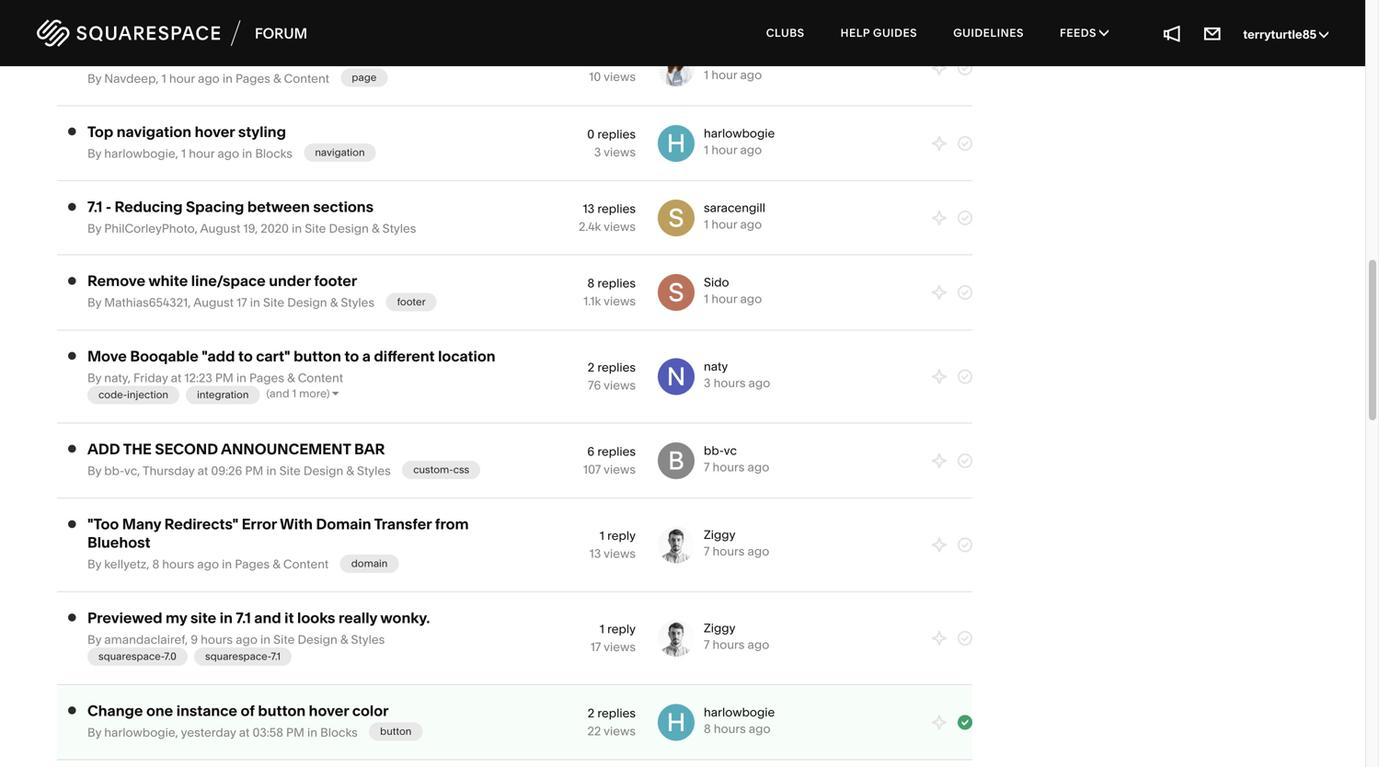 Task type: vqa. For each thing, say whether or not it's contained in the screenshot.


Task type: locate. For each thing, give the bounding box(es) containing it.
by for button
[[87, 71, 101, 86]]

at
[[171, 371, 182, 386], [198, 464, 208, 479], [239, 726, 250, 741]]

bb-vc 7 hours ago
[[704, 444, 770, 475]]

kellyetz
[[104, 558, 147, 572]]

1 horizontal spatial naty
[[704, 359, 728, 374]]

pages for error
[[235, 558, 270, 572]]

move booqable "add to cart" button to a different location
[[87, 347, 496, 365]]

7 hours ago link for from
[[704, 545, 770, 559]]

content for hidden
[[284, 71, 330, 86]]

1 inside the harlowbogie 1 hour ago
[[704, 143, 709, 157]]

vc down "the"
[[124, 464, 137, 479]]

9
[[191, 633, 198, 648]]

& down really
[[341, 633, 348, 648]]

0 horizontal spatial squarespace-
[[99, 651, 164, 663]]

reply left ziggy image
[[608, 529, 636, 544]]

0 vertical spatial go to first unread post image
[[68, 202, 76, 212]]

3 replies from the top
[[598, 276, 636, 291]]

replies for 7.1 - reducing spacing between sections
[[598, 202, 636, 216]]

2 2 from the top
[[588, 706, 595, 721]]

harlowbogie up 8 hours ago link
[[704, 706, 775, 720]]

1 hour ago link down 'saracengill' link
[[704, 217, 762, 232]]

4 1 hour ago link from the top
[[704, 292, 762, 307]]

messages image
[[1203, 23, 1224, 43]]

pages & content link down "button on header page get hidden under mobile tray" link
[[236, 71, 330, 86]]

views for remove white line/space under footer
[[604, 294, 636, 309]]

1 1 hour ago link from the top
[[704, 68, 762, 82]]

navdeep link
[[104, 71, 156, 86]]

0 vertical spatial blocks link
[[255, 146, 293, 161]]

ziggy image
[[658, 620, 695, 657]]

page up by navdeep , 1 hour ago in pages & content
[[212, 48, 248, 66]]

1 vertical spatial pages
[[250, 371, 284, 386]]

hours inside bb-vc 7 hours ago
[[713, 460, 745, 475]]

hour down 'saracengill' link
[[712, 217, 738, 232]]

ago inside the harlowbogie 1 hour ago
[[741, 143, 762, 157]]

caret down image
[[1100, 27, 1110, 38], [1320, 28, 1329, 41], [333, 388, 339, 399]]

hour inside the saracengill 1 hour ago
[[712, 217, 738, 232]]

7 by from the top
[[87, 558, 101, 572]]

3 7 from the top
[[704, 638, 710, 653]]

0 horizontal spatial bb-vc link
[[104, 464, 137, 479]]

7 right ziggy image
[[704, 545, 710, 559]]

7 for "too many redirects" error with domain transfer from bluehost
[[704, 545, 710, 559]]

domain
[[316, 516, 372, 534]]

7
[[704, 460, 710, 475], [704, 545, 710, 559], [704, 638, 710, 653]]

pm up integration
[[215, 371, 234, 386]]

, left yesterday
[[176, 726, 178, 741]]

0 vertical spatial reply
[[608, 52, 636, 66]]

hour inside sido 1 hour ago
[[712, 292, 738, 307]]

caret down image for terryturtle85
[[1320, 28, 1329, 41]]

the
[[123, 441, 152, 458]]

6 by from the top
[[87, 464, 101, 479]]

views inside 6 replies 107 views
[[604, 462, 636, 477]]

views left ziggy image
[[604, 547, 636, 562]]

site down announcement
[[279, 464, 301, 479]]

blocks link
[[255, 146, 293, 161], [321, 726, 358, 741]]

hidden
[[278, 48, 327, 66]]

7.1 up by amandaclairef , 9 hours ago in site design & styles
[[236, 609, 251, 627]]

2 reply from the top
[[608, 529, 636, 544]]

wonky.
[[381, 609, 430, 627]]

1 inside 1 reply 10 views
[[600, 52, 605, 66]]

go to first unread post image left move
[[68, 352, 76, 361]]

0 horizontal spatial 8
[[152, 558, 159, 572]]

ziggy 7 hours ago
[[704, 528, 770, 559], [704, 621, 770, 653]]

& up "(and 1 more)"
[[287, 371, 295, 386]]

go to first unread post image for top navigation hover styling
[[68, 127, 76, 136]]

0 horizontal spatial caret down image
[[333, 388, 339, 399]]

1 horizontal spatial under
[[331, 48, 372, 66]]

0 vertical spatial pages
[[236, 71, 271, 86]]

2 replies from the top
[[598, 202, 636, 216]]

0 vertical spatial footer
[[314, 272, 357, 290]]

3 down the 0
[[595, 145, 601, 160]]

page
[[212, 48, 248, 66], [352, 71, 377, 84]]

, for one
[[176, 726, 178, 741]]

button up 03:58
[[258, 702, 306, 720]]

replies inside 13 replies 2.4k views
[[598, 202, 636, 216]]

0 vertical spatial pages & content link
[[236, 71, 330, 86]]

go to first unread post image for remove white line/space under footer
[[68, 276, 76, 286]]

hour inside the harlowbogie 1 hour ago
[[712, 143, 738, 157]]

hover left 'color' at the left bottom of the page
[[309, 702, 349, 720]]

views inside 1 reply 10 views
[[604, 70, 636, 84]]

replies right 6
[[598, 445, 636, 459]]

go to first unread post image for previewed my site in 7.1 and it looks really wonky.
[[68, 614, 76, 623]]

0 horizontal spatial page
[[212, 48, 248, 66]]

views inside 2 replies 22 views
[[604, 724, 636, 739]]

0 horizontal spatial pm
[[215, 371, 234, 386]]

under up page link
[[331, 48, 372, 66]]

go to first unread post image
[[68, 127, 76, 136], [68, 276, 76, 286], [68, 445, 76, 454], [68, 520, 76, 529], [68, 614, 76, 623], [68, 707, 76, 716]]

3 by from the top
[[87, 222, 101, 236]]

views inside 1 reply 13 views
[[604, 547, 636, 562]]

go to first unread post image for move booqable "add to cart" button to a different location
[[68, 352, 76, 361]]

, for on
[[156, 71, 159, 86]]

1 vertical spatial page
[[352, 71, 377, 84]]

0 vertical spatial ziggy
[[704, 528, 736, 543]]

4 replies from the top
[[598, 360, 636, 375]]

2 ziggy 7 hours ago from the top
[[704, 621, 770, 653]]

1 inside the saracengill 1 hour ago
[[704, 217, 709, 232]]

1 hour ago link for top navigation hover styling
[[704, 143, 762, 157]]

go to first unread post image left "top" on the left top of the page
[[68, 127, 76, 136]]

1 replies from the top
[[598, 127, 636, 142]]

4 views from the top
[[604, 294, 636, 309]]

pm for to
[[215, 371, 234, 386]]

pages down get
[[236, 71, 271, 86]]

top navigation hover styling
[[87, 123, 286, 141]]

3 go to first unread post image from the top
[[68, 445, 76, 454]]

0 horizontal spatial blocks link
[[255, 146, 293, 161]]

views inside 8 replies 1.1k views
[[604, 294, 636, 309]]

0 vertical spatial 13
[[583, 202, 595, 216]]

1 vertical spatial bb-
[[104, 464, 124, 479]]

replies up the 2.4k
[[598, 202, 636, 216]]

by up "code-"
[[87, 371, 101, 386]]

hour for top navigation hover styling
[[712, 143, 738, 157]]

replies up 22
[[598, 706, 636, 721]]

pm for of
[[286, 726, 305, 741]]

in down announcement
[[266, 464, 277, 479]]

1 vertical spatial 3
[[704, 376, 711, 391]]

harlowbogie link down 'hermessybun 1 hour ago' at the right top
[[704, 126, 775, 141]]

replies inside 0 replies 3 views
[[598, 127, 636, 142]]

harlowbogie 8 hours ago
[[704, 706, 775, 737]]

pm
[[215, 371, 234, 386], [245, 464, 264, 479], [286, 726, 305, 741]]

0 vertical spatial ziggy link
[[704, 528, 736, 543]]

1 vertical spatial harlowbogie image
[[658, 705, 695, 741]]

, for my
[[185, 633, 188, 648]]

vc right bb vc icon
[[724, 444, 737, 458]]

2 horizontal spatial at
[[239, 726, 250, 741]]

3 7 hours ago link from the top
[[704, 638, 770, 653]]

0 horizontal spatial hover
[[195, 123, 235, 141]]

views for button on header page get hidden under mobile tray
[[604, 70, 636, 84]]

1 vertical spatial pages & content link
[[250, 371, 343, 386]]

pages & content link down "too many redirects" error with domain transfer from bluehost link
[[235, 558, 329, 572]]

views right 76
[[604, 378, 636, 393]]

0 horizontal spatial 3
[[595, 145, 601, 160]]

1 left ziggy icon at bottom
[[600, 622, 605, 637]]

1 vertical spatial ziggy
[[704, 621, 736, 636]]

site design & styles link for remove white line/space under footer
[[263, 296, 375, 310]]

1 harlowbogie image from the top
[[658, 125, 695, 162]]

at for instance
[[239, 726, 250, 741]]

0 horizontal spatial under
[[269, 272, 311, 290]]

footer
[[314, 272, 357, 290], [397, 296, 426, 308]]

hermessybun
[[704, 51, 783, 66]]

1 vertical spatial go to first unread post image
[[68, 352, 76, 361]]

1 right hermessybun image
[[704, 68, 709, 82]]

spacing
[[186, 198, 244, 216]]

2 inside 2 replies 76 views
[[588, 360, 595, 375]]

1 2 from the top
[[588, 360, 595, 375]]

2 replies 22 views
[[588, 706, 636, 739]]

replies inside 8 replies 1.1k views
[[598, 276, 636, 291]]

1 vertical spatial vc
[[124, 464, 137, 479]]

site design & styles link up move booqable "add to cart" button to a different location link
[[263, 296, 375, 310]]

by for top
[[87, 146, 101, 161]]

0 vertical spatial page
[[212, 48, 248, 66]]

8 views from the top
[[604, 640, 636, 655]]

august down spacing
[[200, 222, 241, 236]]

views right the 2.4k
[[604, 220, 636, 234]]

to left "a"
[[345, 347, 359, 365]]

0 vertical spatial navigation
[[117, 123, 192, 141]]

go to first unread post image
[[68, 202, 76, 212], [68, 352, 76, 361]]

1 horizontal spatial to
[[345, 347, 359, 365]]

site down sections
[[305, 222, 326, 236]]

hours
[[714, 376, 746, 391], [713, 460, 745, 475], [713, 545, 745, 559], [162, 558, 194, 572], [201, 633, 233, 648], [713, 638, 745, 653], [714, 722, 746, 737]]

under down 2020
[[269, 272, 311, 290]]

by down "previewed"
[[87, 633, 101, 648]]

move booqable "add to cart" button to a different location link
[[87, 347, 496, 365]]

vc
[[724, 444, 737, 458], [124, 464, 137, 479]]

really
[[339, 609, 378, 627]]

bb-vc link down "the"
[[104, 464, 137, 479]]

content down hidden
[[284, 71, 330, 86]]

harlowbogie image
[[658, 125, 695, 162], [658, 705, 695, 741]]

views for "too many redirects" error with domain transfer from bluehost
[[604, 547, 636, 562]]

squarespace- for 7.0
[[99, 651, 164, 663]]

replies for top navigation hover styling
[[598, 127, 636, 142]]

1 horizontal spatial bb-vc link
[[704, 444, 737, 458]]

replies inside 2 replies 76 views
[[598, 360, 636, 375]]

1 inside 1 reply 17 views
[[600, 622, 605, 637]]

, down "the"
[[137, 464, 140, 479]]

1 vertical spatial bb-vc link
[[104, 464, 137, 479]]

hour for button on header page get hidden under mobile tray
[[712, 68, 738, 82]]

ago inside harlowbogie 8 hours ago
[[749, 722, 771, 737]]

views for top navigation hover styling
[[604, 145, 636, 160]]

(and
[[267, 387, 290, 400]]

hour down sido
[[712, 292, 738, 307]]

mathias654321
[[104, 296, 188, 310]]

go to first unread post image for 7.1 - reducing spacing between sections
[[68, 202, 76, 212]]

bb-vc link right bb vc icon
[[704, 444, 737, 458]]

, inside 7.1 - reducing spacing between sections by philcorleyphoto , august 19, 2020 in site design & styles
[[195, 222, 198, 236]]

1 horizontal spatial squarespace-
[[205, 651, 271, 663]]

5 replies from the top
[[598, 445, 636, 459]]

0 vertical spatial at
[[171, 371, 182, 386]]

design down announcement
[[304, 464, 344, 479]]

content
[[284, 71, 330, 86], [298, 371, 343, 386], [283, 558, 329, 572]]

ziggy link for "too many redirects" error with domain transfer from bluehost
[[704, 528, 736, 543]]

2 horizontal spatial caret down image
[[1320, 28, 1329, 41]]

1 hour ago link
[[704, 68, 762, 82], [704, 143, 762, 157], [704, 217, 762, 232], [704, 292, 762, 307]]

naty inside naty 3 hours ago
[[704, 359, 728, 374]]

by for add
[[87, 464, 101, 479]]

1 ziggy link from the top
[[704, 528, 736, 543]]

(and 1 more)
[[267, 387, 333, 400]]

2 horizontal spatial pm
[[286, 726, 305, 741]]

views right '1.1k'
[[604, 294, 636, 309]]

design
[[329, 222, 369, 236], [287, 296, 327, 310], [304, 464, 344, 479], [298, 633, 338, 648]]

& down "button on header page get hidden under mobile tray" link
[[273, 71, 281, 86]]

0 vertical spatial vc
[[724, 444, 737, 458]]

7 right ziggy icon at bottom
[[704, 638, 710, 653]]

button up navdeep link
[[87, 48, 134, 66]]

button up the more)
[[294, 347, 341, 365]]

blocks down styling
[[255, 146, 293, 161]]

, for white
[[188, 296, 191, 310]]

7 views from the top
[[604, 547, 636, 562]]

different
[[374, 347, 435, 365]]

2 views from the top
[[604, 145, 636, 160]]

2 go to first unread post image from the top
[[68, 276, 76, 286]]

1 vertical spatial content
[[298, 371, 343, 386]]

3 1 hour ago link from the top
[[704, 217, 762, 232]]

ziggy
[[704, 528, 736, 543], [704, 621, 736, 636]]

6 go to first unread post image from the top
[[68, 707, 76, 716]]

ziggy link
[[704, 528, 736, 543], [704, 621, 736, 636]]

pages down "too many redirects" error with domain transfer from bluehost
[[235, 558, 270, 572]]

17 down the line/space
[[237, 296, 247, 310]]

caret down image inside feeds link
[[1100, 27, 1110, 38]]

by left kellyetz link
[[87, 558, 101, 572]]

0 vertical spatial bb-vc link
[[704, 444, 737, 458]]

1 vertical spatial 2
[[588, 706, 595, 721]]

site design & styles link for 7.1 - reducing spacing between sections
[[305, 222, 416, 236]]

one
[[146, 702, 173, 720]]

reply inside 1 reply 10 views
[[608, 52, 636, 66]]

1 vertical spatial footer
[[397, 296, 426, 308]]

3 inside naty 3 hours ago
[[704, 376, 711, 391]]

navdeep
[[104, 71, 156, 86]]

3 hours ago link
[[704, 376, 771, 391]]

caret down image inside terryturtle85 link
[[1320, 28, 1329, 41]]

0 vertical spatial august
[[200, 222, 241, 236]]

views up 13 replies 2.4k views
[[604, 145, 636, 160]]

at down of
[[239, 726, 250, 741]]

add the second announcement bar link
[[87, 441, 385, 458]]

2 inside 2 replies 22 views
[[588, 706, 595, 721]]

0 horizontal spatial naty
[[104, 371, 128, 386]]

1 horizontal spatial vc
[[724, 444, 737, 458]]

7 hours ago link right bb vc icon
[[704, 460, 770, 475]]

1 by from the top
[[87, 71, 101, 86]]

it
[[285, 609, 294, 627]]

2 7 from the top
[[704, 545, 710, 559]]

1 squarespace- from the left
[[99, 651, 164, 663]]

caret down image for (and 1 more)
[[333, 388, 339, 399]]

1 vertical spatial pm
[[245, 464, 264, 479]]

2 vertical spatial content
[[283, 558, 329, 572]]

design inside 7.1 - reducing spacing between sections by philcorleyphoto , august 19, 2020 in site design & styles
[[329, 222, 369, 236]]

ziggy link right ziggy image
[[704, 528, 736, 543]]

of
[[241, 702, 255, 720]]

change one instance of button hover color link
[[87, 702, 389, 720]]

kellyetz link
[[104, 558, 147, 572]]

a
[[362, 347, 371, 365]]

navigation up by harlowbogie , 1 hour ago in blocks
[[117, 123, 192, 141]]

0 vertical spatial 8
[[588, 276, 595, 291]]

change
[[87, 702, 143, 720]]

1 reply from the top
[[608, 52, 636, 66]]

1 horizontal spatial blocks
[[321, 726, 358, 741]]

2 horizontal spatial 8
[[704, 722, 711, 737]]

0 vertical spatial harlowbogie image
[[658, 125, 695, 162]]

2 7 hours ago link from the top
[[704, 545, 770, 559]]

ago
[[741, 68, 762, 82], [198, 71, 220, 86], [741, 143, 762, 157], [218, 146, 239, 161], [741, 217, 762, 232], [741, 292, 762, 307], [749, 376, 771, 391], [748, 460, 770, 475], [748, 545, 770, 559], [197, 558, 219, 572], [236, 633, 258, 648], [748, 638, 770, 653], [749, 722, 771, 737]]

1 7 from the top
[[704, 460, 710, 475]]

replies inside 6 replies 107 views
[[598, 445, 636, 459]]

previewed
[[87, 609, 163, 627]]

harlowbogie
[[704, 126, 775, 141], [104, 146, 176, 161], [704, 706, 775, 720], [104, 726, 176, 741]]

1 down sido link
[[704, 292, 709, 307]]

6 replies from the top
[[598, 706, 636, 721]]

3
[[595, 145, 601, 160], [704, 376, 711, 391]]

1 horizontal spatial at
[[198, 464, 208, 479]]

hour inside 'hermessybun 1 hour ago'
[[712, 68, 738, 82]]

0 horizontal spatial navigation
[[117, 123, 192, 141]]

1 horizontal spatial pm
[[245, 464, 264, 479]]

by for "too
[[87, 558, 101, 572]]

bb vc image
[[658, 443, 695, 480]]

mathias654321 link
[[104, 296, 188, 310]]

0
[[588, 127, 595, 142]]

1 horizontal spatial blocks link
[[321, 726, 358, 741]]

1 vertical spatial blocks
[[321, 726, 358, 741]]

philcorleyphoto
[[104, 222, 195, 236]]

get
[[251, 48, 275, 66]]

footer inside "link"
[[397, 296, 426, 308]]

page down mobile
[[352, 71, 377, 84]]

change one instance of button hover color
[[87, 702, 389, 720]]

1 views from the top
[[604, 70, 636, 84]]

2 vertical spatial 7
[[704, 638, 710, 653]]

1 vertical spatial ziggy 7 hours ago
[[704, 621, 770, 653]]

1 vertical spatial blocks link
[[321, 726, 358, 741]]

8 by from the top
[[87, 633, 101, 648]]

pages for page
[[236, 71, 271, 86]]

styles inside 7.1 - reducing spacing between sections by philcorleyphoto , august 19, 2020 in site design & styles
[[383, 222, 416, 236]]

go to first unread post image for "too many redirects" error with domain transfer from bluehost
[[68, 520, 76, 529]]

5 by from the top
[[87, 371, 101, 386]]

7 hours ago link for looks
[[704, 638, 770, 653]]

in right 2020
[[292, 222, 302, 236]]

by for change
[[87, 726, 101, 741]]

pm right 09:26
[[245, 464, 264, 479]]

5 views from the top
[[604, 378, 636, 393]]

0 vertical spatial blocks
[[255, 146, 293, 161]]

reply inside 1 reply 17 views
[[608, 622, 636, 637]]

august down remove white line/space under footer 'link'
[[193, 296, 234, 310]]

remove
[[87, 272, 146, 290]]

august inside 7.1 - reducing spacing between sections by philcorleyphoto , august 19, 2020 in site design & styles
[[200, 222, 241, 236]]

in inside 7.1 - reducing spacing between sections by philcorleyphoto , august 19, 2020 in site design & styles
[[292, 222, 302, 236]]

17 inside 1 reply 17 views
[[591, 640, 601, 655]]

1 hour ago link down sido
[[704, 292, 762, 307]]

0 horizontal spatial 7.1
[[87, 198, 103, 216]]

7.0
[[164, 651, 177, 663]]

1 vertical spatial ziggy link
[[704, 621, 736, 636]]

at left 12:23 in the left of the page
[[171, 371, 182, 386]]

7 hours ago link right ziggy image
[[704, 545, 770, 559]]

2 1 hour ago link from the top
[[704, 143, 762, 157]]

1 vertical spatial under
[[269, 272, 311, 290]]

squarespace- down by amandaclairef , 9 hours ago in site design & styles
[[205, 651, 271, 663]]

3 views from the top
[[604, 220, 636, 234]]

2 vertical spatial 7 hours ago link
[[704, 638, 770, 653]]

pages & content link
[[236, 71, 330, 86], [250, 371, 343, 386], [235, 558, 329, 572]]

by down change
[[87, 726, 101, 741]]

1 horizontal spatial 17
[[591, 640, 601, 655]]

& down sections
[[372, 222, 380, 236]]

13 left ziggy image
[[590, 547, 601, 562]]

in right 03:58
[[308, 726, 318, 741]]

1 up saracengill
[[704, 143, 709, 157]]

& inside 7.1 - reducing spacing between sections by philcorleyphoto , august 19, 2020 in site design & styles
[[372, 222, 380, 236]]

, left 9
[[185, 633, 188, 648]]

ziggy image
[[658, 527, 695, 564]]

0 horizontal spatial footer
[[314, 272, 357, 290]]

bb- inside bb-vc 7 hours ago
[[704, 444, 724, 458]]

views inside 1 reply 17 views
[[604, 640, 636, 655]]

1 horizontal spatial bb-
[[704, 444, 724, 458]]

content up the more)
[[298, 371, 343, 386]]

1 vertical spatial 13
[[590, 547, 601, 562]]

6 views from the top
[[604, 462, 636, 477]]

naty image
[[658, 359, 695, 395]]

squarespace-
[[99, 651, 164, 663], [205, 651, 271, 663]]

1 horizontal spatial page
[[352, 71, 377, 84]]

from
[[435, 516, 469, 534]]

1 horizontal spatial footer
[[397, 296, 426, 308]]

1 to from the left
[[238, 347, 253, 365]]

1 ziggy from the top
[[704, 528, 736, 543]]

replies for move booqable "add to cart" button to a different location
[[598, 360, 636, 375]]

76
[[588, 378, 601, 393]]

0 horizontal spatial at
[[171, 371, 182, 386]]

7.1 - reducing spacing between sections link
[[87, 198, 374, 216]]

, up code-injection
[[128, 371, 131, 386]]

0 vertical spatial 2
[[588, 360, 595, 375]]

views inside 2 replies 76 views
[[604, 378, 636, 393]]

1 horizontal spatial hover
[[309, 702, 349, 720]]

views inside 0 replies 3 views
[[604, 145, 636, 160]]

1 hour ago link up saracengill
[[704, 143, 762, 157]]

reply for "too many redirects" error with domain transfer from bluehost
[[608, 529, 636, 544]]

2 vertical spatial reply
[[608, 622, 636, 637]]

1 hour ago link for button on header page get hidden under mobile tray
[[704, 68, 762, 82]]

3 reply from the top
[[608, 622, 636, 637]]

under
[[331, 48, 372, 66], [269, 272, 311, 290]]

hour
[[712, 68, 738, 82], [169, 71, 195, 86], [712, 143, 738, 157], [189, 146, 215, 161], [712, 217, 738, 232], [712, 292, 738, 307]]

1 vertical spatial 7
[[704, 545, 710, 559]]

, down spacing
[[195, 222, 198, 236]]

1 go to first unread post image from the top
[[68, 127, 76, 136]]

go to first unread post image left -
[[68, 202, 76, 212]]

reply left hermessybun image
[[608, 52, 636, 66]]

1 horizontal spatial caret down image
[[1100, 27, 1110, 38]]

0 vertical spatial 7 hours ago link
[[704, 460, 770, 475]]

2 harlowbogie image from the top
[[658, 705, 695, 741]]

views for previewed my site in 7.1 and it looks really wonky.
[[604, 640, 636, 655]]

7 for previewed my site in 7.1 and it looks really wonky.
[[704, 638, 710, 653]]

sido image
[[658, 274, 695, 311]]

by bb-vc , thursday at 09:26  pm in site design & styles
[[87, 464, 391, 479]]

1 horizontal spatial 3
[[704, 376, 711, 391]]

0 vertical spatial bb-
[[704, 444, 724, 458]]

replies inside 2 replies 22 views
[[598, 706, 636, 721]]

6
[[588, 445, 595, 459]]

reply inside 1 reply 13 views
[[608, 529, 636, 544]]

by left navdeep link
[[87, 71, 101, 86]]

9 views from the top
[[604, 724, 636, 739]]

harlowbogie image left 8 hours ago link
[[658, 705, 695, 741]]

1 vertical spatial navigation
[[315, 146, 365, 159]]

4 go to first unread post image from the top
[[68, 520, 76, 529]]

many
[[122, 516, 161, 534]]

reply left ziggy icon at bottom
[[608, 622, 636, 637]]

, for booqable
[[128, 371, 131, 386]]

2 squarespace- from the left
[[205, 651, 271, 663]]

2 vertical spatial at
[[239, 726, 250, 741]]

2 ziggy link from the top
[[704, 621, 736, 636]]

2 horizontal spatial 7.1
[[271, 651, 281, 663]]

4 by from the top
[[87, 296, 101, 310]]

1 go to first unread post image from the top
[[68, 202, 76, 212]]

0 vertical spatial 7
[[704, 460, 710, 475]]

1 ziggy 7 hours ago from the top
[[704, 528, 770, 559]]

2 vertical spatial 8
[[704, 722, 711, 737]]

-
[[106, 198, 111, 216]]

1 vertical spatial 7.1
[[236, 609, 251, 627]]

by amandaclairef , 9 hours ago in site design & styles
[[87, 633, 385, 648]]

9 by from the top
[[87, 726, 101, 741]]

2 go to first unread post image from the top
[[68, 352, 76, 361]]

19,
[[243, 222, 258, 236]]

1 horizontal spatial 8
[[588, 276, 595, 291]]

ziggy right ziggy icon at bottom
[[704, 621, 736, 636]]

custom-css link
[[403, 461, 481, 480]]

hermessybun link
[[704, 51, 783, 66]]

button on header page get hidden under mobile tray
[[87, 48, 455, 66]]

1 reply 10 views
[[589, 52, 636, 84]]

1 inside 'hermessybun 1 hour ago'
[[704, 68, 709, 82]]

2 by from the top
[[87, 146, 101, 161]]

5 go to first unread post image from the top
[[68, 614, 76, 623]]

harlowbogie image left the harlowbogie 1 hour ago
[[658, 125, 695, 162]]

by
[[87, 71, 101, 86], [87, 146, 101, 161], [87, 222, 101, 236], [87, 296, 101, 310], [87, 371, 101, 386], [87, 464, 101, 479], [87, 558, 101, 572], [87, 633, 101, 648], [87, 726, 101, 741]]

hour for 7.1 - reducing spacing between sections
[[712, 217, 738, 232]]

design down sections
[[329, 222, 369, 236]]

ziggy 7 hours ago for "too many redirects" error with domain transfer from bluehost
[[704, 528, 770, 559]]

0 vertical spatial 7.1
[[87, 198, 103, 216]]

1 vertical spatial reply
[[608, 529, 636, 544]]

reply for button on header page get hidden under mobile tray
[[608, 52, 636, 66]]

site design & styles link for previewed my site in 7.1 and it looks really wonky.
[[274, 633, 385, 648]]

0 vertical spatial pm
[[215, 371, 234, 386]]

by navdeep , 1 hour ago in pages & content
[[87, 71, 330, 86]]

terryturtle85
[[1244, 27, 1320, 42]]

2 ziggy from the top
[[704, 621, 736, 636]]



Task type: describe. For each thing, give the bounding box(es) containing it.
1 vertical spatial at
[[198, 464, 208, 479]]

pages & content link for cart"
[[250, 371, 343, 386]]

styles down bar
[[357, 464, 391, 479]]

styling
[[238, 123, 286, 141]]

button down 'color' at the left bottom of the page
[[380, 726, 412, 738]]

harlowbogie link down "top" on the left top of the page
[[104, 146, 176, 161]]

& down "too many redirects" error with domain transfer from bluehost
[[273, 558, 281, 572]]

& up 'domain'
[[346, 464, 354, 479]]

previewed my site in 7.1 and it looks really wonky.
[[87, 609, 430, 627]]

ago inside 'hermessybun 1 hour ago'
[[741, 68, 762, 82]]

yesterday
[[181, 726, 236, 741]]

button on header page get hidden under mobile tray link
[[87, 48, 455, 66]]

ago inside the saracengill 1 hour ago
[[741, 217, 762, 232]]

1 inside sido 1 hour ago
[[704, 292, 709, 307]]

vc inside bb-vc 7 hours ago
[[724, 444, 737, 458]]

saracengill 1 hour ago
[[704, 201, 766, 232]]

harlowbogie image for top navigation hover styling
[[658, 125, 695, 162]]

ziggy link for previewed my site in 7.1 and it looks really wonky.
[[704, 621, 736, 636]]

views for change one instance of button hover color
[[604, 724, 636, 739]]

03:58
[[253, 726, 283, 741]]

hours inside harlowbogie 8 hours ago
[[714, 722, 746, 737]]

"too many redirects" error with domain transfer from bluehost link
[[87, 516, 469, 552]]

booqable
[[130, 347, 199, 365]]

ago inside naty 3 hours ago
[[749, 376, 771, 391]]

instance
[[177, 702, 237, 720]]

reducing
[[115, 198, 183, 216]]

in right site
[[220, 609, 233, 627]]

, for navigation
[[176, 146, 178, 161]]

squarespace-7.1
[[205, 651, 281, 663]]

0 horizontal spatial vc
[[124, 464, 137, 479]]

site inside 7.1 - reducing spacing between sections by philcorleyphoto , august 19, 2020 in site design & styles
[[305, 222, 326, 236]]

page link
[[341, 69, 388, 87]]

by for move
[[87, 371, 101, 386]]

location
[[438, 347, 496, 365]]

1 vertical spatial hover
[[309, 702, 349, 720]]

add
[[87, 441, 120, 458]]

blocks link for change one instance of button hover color
[[321, 726, 358, 741]]

go to first unread post image for add the second announcement bar
[[68, 445, 76, 454]]

0 replies 3 views
[[588, 127, 636, 160]]

page inside page link
[[352, 71, 377, 84]]

hours inside naty 3 hours ago
[[714, 376, 746, 391]]

in down redirects" at the bottom left of page
[[222, 558, 232, 572]]

styles down really
[[351, 633, 385, 648]]

site down the it
[[274, 633, 295, 648]]

squarespace-7.1 link
[[194, 648, 292, 666]]

hour for remove white line/space under footer
[[712, 292, 738, 307]]

guidelines
[[954, 26, 1024, 40]]

in down styling
[[242, 146, 252, 161]]

bluehost
[[87, 534, 151, 552]]

footer link
[[386, 293, 437, 311]]

13 inside 13 replies 2.4k views
[[583, 202, 595, 216]]

ago inside sido 1 hour ago
[[741, 292, 762, 307]]

harlowbogie link down one
[[104, 726, 176, 741]]

1 reply 17 views
[[591, 622, 636, 655]]

2020
[[261, 222, 289, 236]]

bar
[[354, 441, 385, 458]]

1 horizontal spatial 7.1
[[236, 609, 251, 627]]

1 horizontal spatial naty link
[[704, 359, 728, 374]]

go to first unread post image for change one instance of button hover color
[[68, 707, 76, 716]]

0 horizontal spatial blocks
[[255, 146, 293, 161]]

by inside 7.1 - reducing spacing between sections by philcorleyphoto , august 19, 2020 in site design & styles
[[87, 222, 101, 236]]

error
[[242, 516, 277, 534]]

2 to from the left
[[345, 347, 359, 365]]

by kellyetz , 8 hours ago in pages & content
[[87, 558, 329, 572]]

guides
[[874, 26, 918, 40]]

in up integration
[[237, 371, 247, 386]]

12:23
[[184, 371, 212, 386]]

replies for remove white line/space under footer
[[598, 276, 636, 291]]

guidelines link
[[937, 9, 1041, 57]]

0 vertical spatial hover
[[195, 123, 235, 141]]

10
[[589, 70, 601, 84]]

1.1k
[[584, 294, 601, 309]]

injection
[[127, 389, 168, 401]]

views inside 13 replies 2.4k views
[[604, 220, 636, 234]]

mobile
[[376, 48, 424, 66]]

redirects"
[[164, 516, 239, 534]]

ziggy for previewed my site in 7.1 and it looks really wonky.
[[704, 621, 736, 636]]

sido link
[[704, 275, 730, 290]]

tray
[[428, 48, 455, 66]]

2 for change one instance of button hover color
[[588, 706, 595, 721]]

8 replies 1.1k views
[[584, 276, 636, 309]]

harlowbogie down 'hermessybun 1 hour ago' at the right top
[[704, 126, 775, 141]]

in down button on header page get hidden under mobile tray
[[223, 71, 233, 86]]

styles left the footer "link"
[[341, 296, 375, 310]]

pages & content link for get
[[236, 71, 330, 86]]

3 inside 0 replies 3 views
[[595, 145, 601, 160]]

squarespace-7.0 link
[[87, 648, 188, 666]]

white
[[149, 272, 188, 290]]

"too
[[87, 516, 119, 534]]

top
[[87, 123, 113, 141]]

philcorleyphoto link
[[104, 222, 195, 236]]

help guides link
[[825, 9, 934, 57]]

squarespace- for 7.1
[[205, 651, 271, 663]]

1 horizontal spatial navigation
[[315, 146, 365, 159]]

sido 1 hour ago
[[704, 275, 762, 307]]

domain link
[[340, 555, 399, 573]]

views for add the second announcement bar
[[604, 462, 636, 477]]

feeds link
[[1044, 9, 1126, 57]]

thursday
[[143, 464, 195, 479]]

content for domain
[[283, 558, 329, 572]]

harlowbogie link up 8 hours ago link
[[704, 706, 775, 720]]

css
[[454, 464, 470, 477]]

in down the line/space
[[250, 296, 260, 310]]

1 inside 1 reply 13 views
[[600, 529, 605, 544]]

ago inside bb-vc 7 hours ago
[[748, 460, 770, 475]]

transfer
[[374, 516, 432, 534]]

0 horizontal spatial naty link
[[104, 371, 128, 386]]

site design & styles link for add the second announcement bar
[[279, 464, 391, 479]]

"add
[[202, 347, 235, 365]]

button link
[[369, 723, 423, 742]]

notifications image
[[1163, 23, 1183, 43]]

help
[[841, 26, 871, 40]]

0 vertical spatial under
[[331, 48, 372, 66]]

harlowbogie 1 hour ago
[[704, 126, 775, 157]]

harlowbogie down "top" on the left top of the page
[[104, 146, 176, 161]]

feeds
[[1061, 26, 1100, 40]]

looks
[[297, 609, 336, 627]]

saracengill
[[704, 201, 766, 215]]

8 inside harlowbogie 8 hours ago
[[704, 722, 711, 737]]

0 horizontal spatial 17
[[237, 296, 247, 310]]

harlowbogie down one
[[104, 726, 176, 741]]

announcement
[[221, 441, 351, 458]]

1 7 hours ago link from the top
[[704, 460, 770, 475]]

remove white line/space under footer link
[[87, 272, 357, 290]]

replies for change one instance of button hover color
[[598, 706, 636, 721]]

1 hour ago link for remove white line/space under footer
[[704, 292, 762, 307]]

on
[[137, 48, 155, 66]]

13 replies 2.4k views
[[579, 202, 636, 234]]

saracengill image
[[658, 200, 695, 237]]

ziggy 7 hours ago for previewed my site in 7.1 and it looks really wonky.
[[704, 621, 770, 653]]

naty 3 hours ago
[[704, 359, 771, 391]]

line/space
[[191, 272, 266, 290]]

7 inside bb-vc 7 hours ago
[[704, 460, 710, 475]]

1 down 'top navigation hover styling'
[[181, 146, 186, 161]]

design up move booqable "add to cart" button to a different location link
[[287, 296, 327, 310]]

107
[[584, 462, 601, 477]]

, for many
[[147, 558, 149, 572]]

0 horizontal spatial bb-
[[104, 464, 124, 479]]

between
[[247, 198, 310, 216]]

by for previewed
[[87, 633, 101, 648]]

caret down image for feeds
[[1100, 27, 1110, 38]]

replies for add the second announcement bar
[[598, 445, 636, 459]]

hour down header
[[169, 71, 195, 86]]

and
[[254, 609, 281, 627]]

views for move booqable "add to cart" button to a different location
[[604, 378, 636, 393]]

1 right (and
[[292, 387, 297, 400]]

7.1 inside 7.1 - reducing spacing between sections by philcorleyphoto , august 19, 2020 in site design & styles
[[87, 198, 103, 216]]

1 vertical spatial august
[[193, 296, 234, 310]]

2 for move booqable "add to cart" button to a different location
[[588, 360, 595, 375]]

friday
[[134, 371, 168, 386]]

squarespace forum image
[[37, 17, 308, 49]]

22
[[588, 724, 601, 739]]

harlowbogie image for change one instance of button hover color
[[658, 705, 695, 741]]

hermessybun image
[[658, 50, 695, 87]]

by mathias654321 , august 17 in site design & styles
[[87, 296, 375, 310]]

7.1 - reducing spacing between sections by philcorleyphoto , august 19, 2020 in site design & styles
[[87, 198, 416, 236]]

blocks link for top navigation hover styling
[[255, 146, 293, 161]]

sido
[[704, 275, 730, 290]]

saracengill link
[[704, 201, 766, 215]]

code-injection
[[99, 389, 168, 401]]

by for remove
[[87, 296, 101, 310]]

8 inside 8 replies 1.1k views
[[588, 276, 595, 291]]

design down looks
[[298, 633, 338, 648]]

by harlowbogie , 1 hour ago in blocks
[[87, 146, 293, 161]]

& up move booqable "add to cart" button to a different location link
[[330, 296, 338, 310]]

site down the line/space
[[263, 296, 285, 310]]

cart"
[[256, 347, 291, 365]]

amandaclairef
[[104, 633, 185, 648]]

in down and
[[261, 633, 271, 648]]

reply for previewed my site in 7.1 and it looks really wonky.
[[608, 622, 636, 637]]

with
[[280, 516, 313, 534]]

hour down 'top navigation hover styling'
[[189, 146, 215, 161]]

1 vertical spatial 8
[[152, 558, 159, 572]]

at for "add
[[171, 371, 182, 386]]

ziggy for "too many redirects" error with domain transfer from bluehost
[[704, 528, 736, 543]]

1 down header
[[162, 71, 166, 86]]

squarespace-7.0
[[99, 651, 177, 663]]

more)
[[299, 387, 330, 400]]

solved image
[[958, 716, 973, 730]]

pages & content link for with
[[235, 558, 329, 572]]

13 inside 1 reply 13 views
[[590, 547, 601, 562]]



